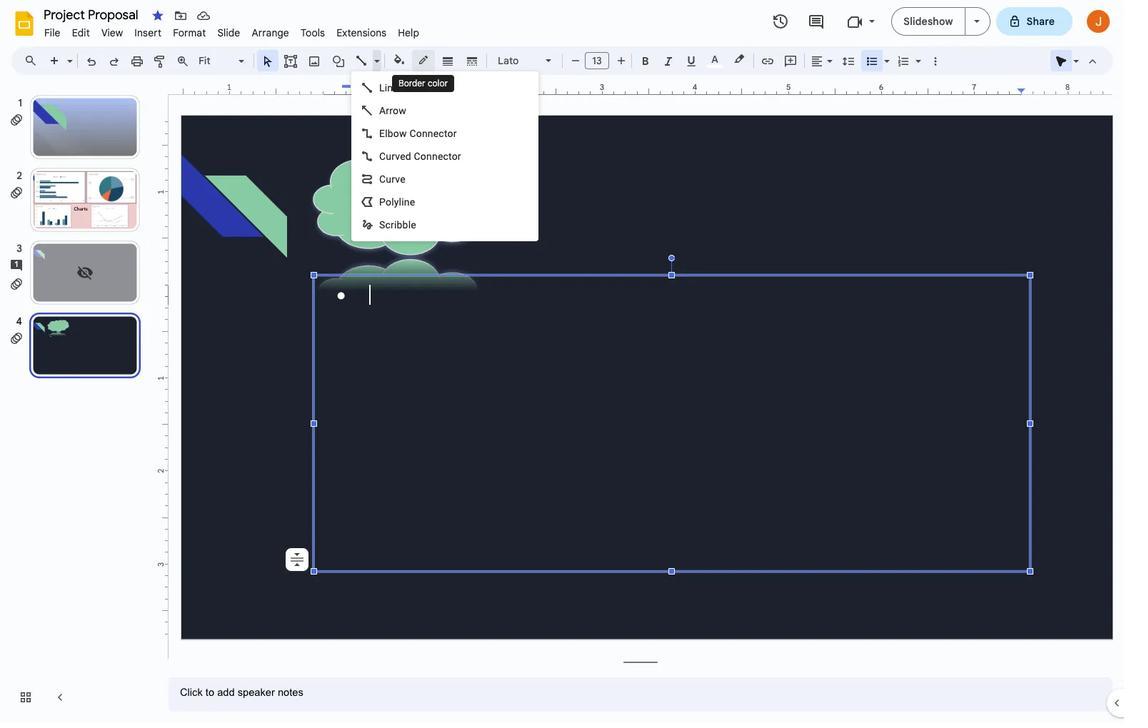 Task type: locate. For each thing, give the bounding box(es) containing it.
connector for c urved connector
[[414, 151, 461, 162]]

Zoom text field
[[196, 51, 236, 71]]

text color image
[[707, 51, 723, 68]]

menu
[[351, 71, 539, 241]]

live pointer settings image
[[1070, 51, 1079, 56]]

color
[[428, 78, 448, 89]]

tools menu item
[[295, 24, 331, 41]]

a
[[379, 105, 386, 116]]

connector
[[410, 128, 457, 139], [414, 151, 461, 162]]

slide menu item
[[212, 24, 246, 41]]

slide
[[217, 26, 240, 39]]

border
[[399, 78, 426, 89]]

view
[[101, 26, 123, 39]]

shrink text on overflow image
[[287, 550, 307, 570]]

insert
[[134, 26, 162, 39]]

connector for e lbow connector
[[410, 128, 457, 139]]

view menu item
[[96, 24, 129, 41]]

line & paragraph spacing image
[[840, 51, 857, 71]]

menu bar containing file
[[39, 19, 425, 42]]

Menus field
[[18, 51, 49, 71]]

line l element
[[379, 82, 403, 94]]

ine
[[385, 82, 398, 94]]

format menu item
[[167, 24, 212, 41]]

navigation
[[0, 81, 157, 724]]

border color
[[399, 78, 448, 89]]

connector up curved connector c "element"
[[410, 128, 457, 139]]

insert menu item
[[129, 24, 167, 41]]

help menu item
[[392, 24, 425, 41]]

lbow
[[385, 128, 407, 139]]

option
[[286, 549, 309, 571]]

arrow a element
[[379, 105, 411, 116]]

border dash option
[[464, 51, 480, 71]]

l
[[379, 82, 385, 94]]

curve v element
[[379, 174, 410, 185]]

0 vertical spatial connector
[[410, 128, 457, 139]]

highlight color image
[[731, 51, 747, 68]]

insert image image
[[306, 51, 322, 71]]

Star checkbox
[[148, 6, 168, 26]]

v
[[395, 174, 400, 185]]

arrange menu item
[[246, 24, 295, 41]]

e
[[379, 128, 385, 139]]

1 vertical spatial connector
[[414, 151, 461, 162]]

bulleted list menu image
[[881, 51, 890, 56]]

share
[[1027, 15, 1055, 28]]

cur
[[379, 174, 395, 185]]

numbered list menu image
[[912, 51, 921, 56]]

application
[[0, 0, 1124, 724]]

file menu item
[[39, 24, 66, 41]]

Rename text field
[[39, 6, 146, 23]]

menu bar
[[39, 19, 425, 42]]

Font size field
[[585, 52, 615, 73]]

scribble
[[379, 219, 416, 231]]

border weight option
[[440, 51, 456, 71]]

connector down elbow connector e element
[[414, 151, 461, 162]]

main toolbar
[[42, 0, 946, 554]]

presentation options image
[[974, 20, 980, 23]]



Task type: describe. For each thing, give the bounding box(es) containing it.
cur v e
[[379, 174, 406, 185]]

e lbow connector
[[379, 128, 457, 139]]

format
[[173, 26, 206, 39]]

tools
[[301, 26, 325, 39]]

curved connector c element
[[379, 151, 466, 162]]

e
[[400, 174, 406, 185]]

polyline p element
[[379, 196, 419, 208]]

file
[[44, 26, 60, 39]]

help
[[398, 26, 419, 39]]

border color: transparent image
[[415, 51, 432, 69]]

edit
[[72, 26, 90, 39]]

shape image
[[330, 51, 347, 71]]

extensions menu item
[[331, 24, 392, 41]]

rrow
[[386, 105, 406, 116]]

p
[[379, 196, 386, 208]]

Zoom field
[[194, 51, 251, 71]]

scribble d element
[[379, 219, 421, 231]]

slideshow
[[904, 15, 953, 28]]

p olyline
[[379, 196, 415, 208]]

l ine
[[379, 82, 398, 94]]

menu bar banner
[[0, 0, 1124, 724]]

left margin image
[[182, 84, 327, 94]]

arrange
[[252, 26, 289, 39]]

c
[[379, 151, 386, 162]]

extensions
[[337, 26, 387, 39]]

menu bar inside menu bar banner
[[39, 19, 425, 42]]

c urved connector
[[379, 151, 461, 162]]

a rrow
[[379, 105, 406, 116]]

urved
[[386, 151, 411, 162]]

lato
[[498, 54, 519, 67]]

slideshow button
[[892, 7, 965, 36]]

olyline
[[386, 196, 415, 208]]

edit menu item
[[66, 24, 96, 41]]

Font size text field
[[586, 52, 609, 69]]

fill color: transparent image
[[391, 51, 407, 69]]

mode and view toolbar
[[1050, 46, 1104, 75]]

application containing slideshow
[[0, 0, 1124, 724]]

menu containing l
[[351, 71, 539, 241]]

new slide with layout image
[[64, 51, 73, 56]]

font list. lato selected. option
[[498, 51, 537, 71]]

right margin image
[[1018, 84, 1113, 94]]

elbow connector e element
[[379, 128, 461, 139]]

share button
[[996, 7, 1073, 36]]



Task type: vqa. For each thing, say whether or not it's contained in the screenshot.
Menus field
yes



